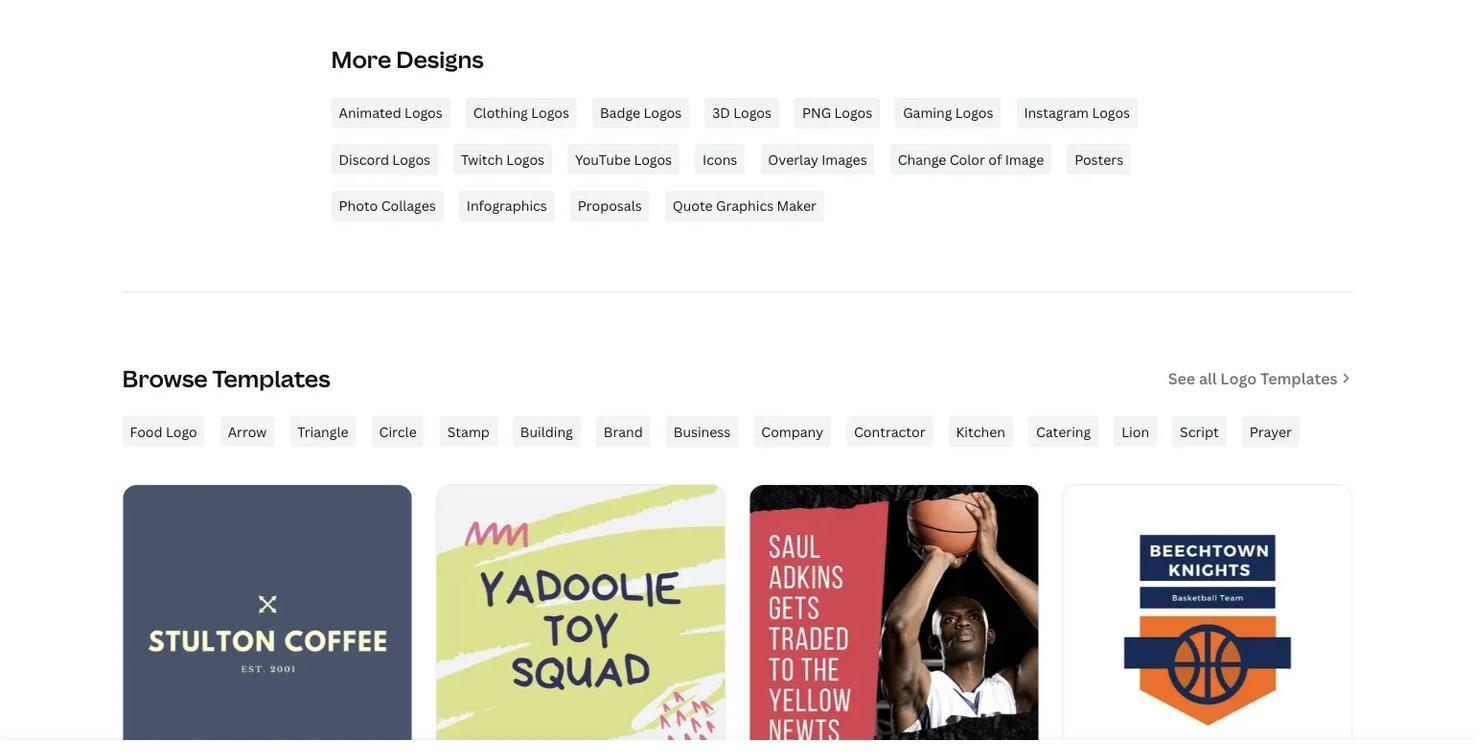 Task type: vqa. For each thing, say whether or not it's contained in the screenshot.
by inside Home Decor Business Website in white Light Brown Dark Brown Clean Neutrals Style Website by Canva Creative Studio
no



Task type: describe. For each thing, give the bounding box(es) containing it.
gaming logos link
[[896, 97, 1002, 128]]

quote graphics maker
[[673, 196, 817, 215]]

badge
[[600, 104, 641, 122]]

color
[[950, 150, 986, 168]]

change color of image link
[[890, 144, 1052, 175]]

sports logo image
[[750, 485, 1039, 741]]

stamp
[[448, 422, 490, 441]]

animated
[[339, 104, 401, 122]]

browse
[[122, 362, 208, 393]]

contractor link
[[847, 416, 934, 447]]

proposals
[[578, 196, 642, 215]]

catering link
[[1029, 416, 1099, 447]]

prayer
[[1250, 422, 1293, 441]]

see
[[1169, 368, 1196, 388]]

circle link
[[372, 416, 425, 447]]

badge logos link
[[593, 97, 690, 128]]

logos for instagram logos
[[1093, 104, 1131, 122]]

triangle link
[[290, 416, 356, 447]]

stamp link
[[440, 416, 498, 447]]

twitch
[[461, 150, 503, 168]]

basketball logo image
[[1064, 485, 1353, 741]]

graphics
[[716, 196, 774, 215]]

lion link
[[1114, 416, 1157, 447]]

prayer link
[[1243, 416, 1300, 447]]

building link
[[513, 416, 581, 447]]

business
[[674, 422, 731, 441]]

more
[[331, 44, 392, 75]]

kitchen
[[957, 422, 1006, 441]]

more designs
[[331, 44, 484, 75]]

food logo link
[[122, 416, 205, 447]]

logos for twitch logos
[[507, 150, 545, 168]]

lion
[[1122, 422, 1150, 441]]

youtube logos
[[575, 150, 672, 168]]

3d
[[713, 104, 731, 122]]

proposals link
[[570, 190, 650, 221]]

overlay images link
[[761, 144, 875, 175]]

food
[[130, 422, 163, 441]]

collages
[[381, 196, 436, 215]]

building
[[521, 422, 573, 441]]

instagram
[[1025, 104, 1089, 122]]

logos for clothing logos
[[531, 104, 569, 122]]

0 vertical spatial logo
[[1221, 368, 1257, 388]]

3d logos link
[[705, 97, 780, 128]]

png
[[803, 104, 831, 122]]

circle
[[379, 422, 417, 441]]

logos for animated logos
[[405, 104, 443, 122]]

images
[[822, 150, 867, 168]]

clothing logos link
[[466, 97, 577, 128]]

instagram logos link
[[1017, 97, 1138, 128]]

animated logos link
[[331, 97, 450, 128]]



Task type: locate. For each thing, give the bounding box(es) containing it.
arrow link
[[220, 416, 275, 447]]

script
[[1181, 422, 1220, 441]]

twitch logos link
[[454, 144, 552, 175]]

contractor
[[854, 422, 926, 441]]

templates up arrow
[[212, 362, 330, 393]]

triangle
[[298, 422, 349, 441]]

photo
[[339, 196, 378, 215]]

clothing
[[473, 104, 528, 122]]

overlay
[[768, 150, 819, 168]]

logos right badge
[[644, 104, 682, 122]]

photo collages
[[339, 196, 436, 215]]

instagram logos
[[1025, 104, 1131, 122]]

games / recreation logo image
[[437, 485, 725, 741]]

logos up posters at the top right of page
[[1093, 104, 1131, 122]]

posters
[[1075, 150, 1124, 168]]

animated logos
[[339, 104, 443, 122]]

overlay images
[[768, 150, 867, 168]]

of
[[989, 150, 1002, 168]]

logos right animated
[[405, 104, 443, 122]]

image
[[1006, 150, 1044, 168]]

quote
[[673, 196, 713, 215]]

badge logos
[[600, 104, 682, 122]]

maker
[[777, 196, 817, 215]]

food logo
[[130, 422, 197, 441]]

logos for badge logos
[[644, 104, 682, 122]]

quote graphics maker link
[[665, 190, 825, 221]]

cafe logo image
[[123, 485, 412, 741]]

gaming logos
[[903, 104, 994, 122]]

youtube logos link
[[568, 144, 680, 175]]

0 horizontal spatial templates
[[212, 362, 330, 393]]

logos right twitch
[[507, 150, 545, 168]]

discord logos
[[339, 150, 431, 168]]

logos for png logos
[[835, 104, 873, 122]]

logos up the change color of image
[[956, 104, 994, 122]]

company link
[[754, 416, 831, 447]]

infographics link
[[459, 190, 555, 221]]

business link
[[666, 416, 739, 447]]

1 horizontal spatial templates
[[1261, 368, 1338, 388]]

kitchen link
[[949, 416, 1013, 447]]

1 horizontal spatial logo
[[1221, 368, 1257, 388]]

logo
[[1221, 368, 1257, 388], [166, 422, 197, 441]]

logos right 3d
[[734, 104, 772, 122]]

discord
[[339, 150, 389, 168]]

arrow
[[228, 422, 267, 441]]

templates up prayer
[[1261, 368, 1338, 388]]

script link
[[1173, 416, 1227, 447]]

browse templates
[[122, 362, 330, 393]]

0 horizontal spatial logo
[[166, 422, 197, 441]]

discord logos link
[[331, 144, 438, 175]]

youtube
[[575, 150, 631, 168]]

templates
[[212, 362, 330, 393], [1261, 368, 1338, 388]]

logos for 3d logos
[[734, 104, 772, 122]]

see all logo templates
[[1169, 368, 1338, 388]]

icons
[[703, 150, 738, 168]]

logos up the collages
[[393, 150, 431, 168]]

logos right 'png'
[[835, 104, 873, 122]]

logo right food
[[166, 422, 197, 441]]

designs
[[396, 44, 484, 75]]

see all logo templates link
[[1169, 366, 1354, 390]]

infographics
[[467, 196, 547, 215]]

logo right all
[[1221, 368, 1257, 388]]

all
[[1200, 368, 1217, 388]]

brand link
[[596, 416, 651, 447]]

logos for discord logos
[[393, 150, 431, 168]]

clothing logos
[[473, 104, 569, 122]]

1 vertical spatial logo
[[166, 422, 197, 441]]

logos right clothing
[[531, 104, 569, 122]]

company
[[762, 422, 824, 441]]

png logos link
[[795, 97, 880, 128]]

brand
[[604, 422, 643, 441]]

3d logos
[[713, 104, 772, 122]]

change color of image
[[898, 150, 1044, 168]]

photo collages link
[[331, 190, 444, 221]]

posters link
[[1067, 144, 1132, 175]]

catering
[[1037, 422, 1091, 441]]

logos for youtube logos
[[634, 150, 672, 168]]

logo inside 'link'
[[166, 422, 197, 441]]

twitch logos
[[461, 150, 545, 168]]

icons link
[[695, 144, 745, 175]]

change
[[898, 150, 947, 168]]

png logos
[[803, 104, 873, 122]]

logos for gaming logos
[[956, 104, 994, 122]]

logos
[[405, 104, 443, 122], [531, 104, 569, 122], [644, 104, 682, 122], [734, 104, 772, 122], [835, 104, 873, 122], [956, 104, 994, 122], [1093, 104, 1131, 122], [393, 150, 431, 168], [507, 150, 545, 168], [634, 150, 672, 168]]

logos down badge logos link
[[634, 150, 672, 168]]

gaming
[[903, 104, 953, 122]]



